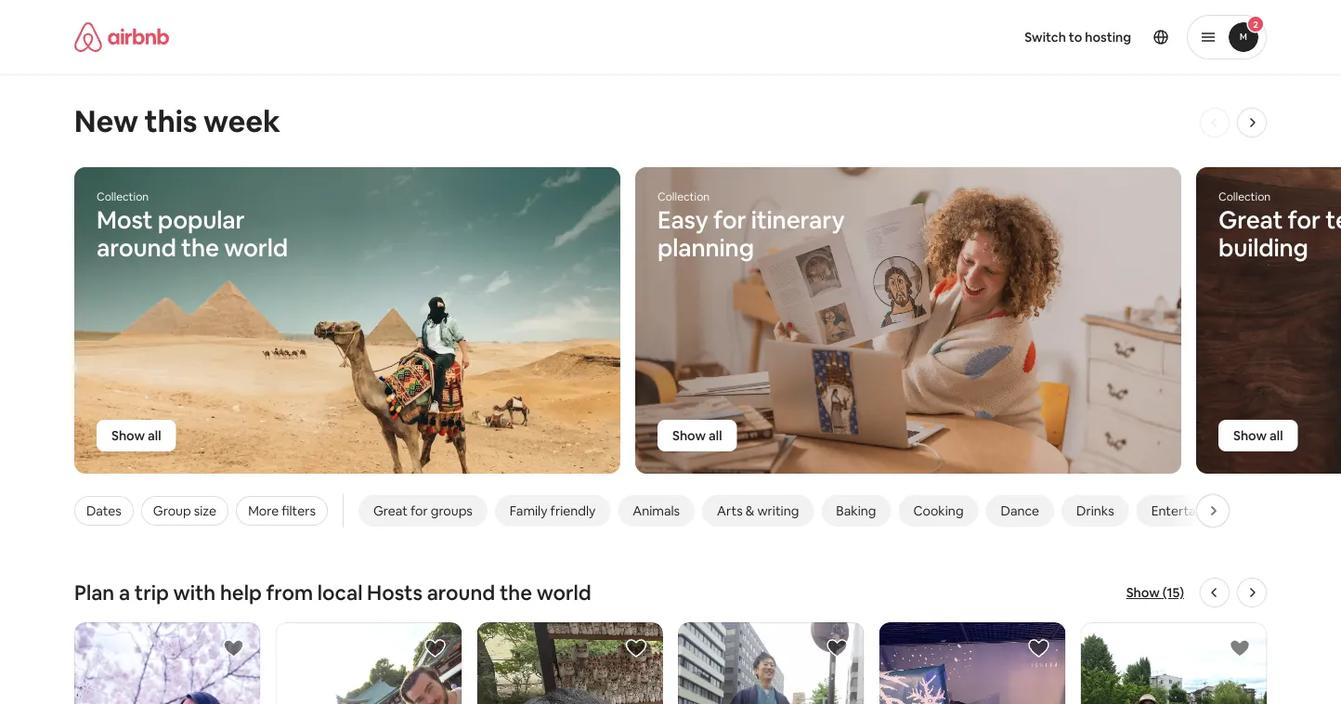 Task type: locate. For each thing, give the bounding box(es) containing it.
3 show all link from the left
[[1219, 420, 1299, 452]]

1 show all from the left
[[112, 428, 161, 444]]

all for planning
[[709, 428, 723, 444]]

great left groups
[[374, 503, 408, 520]]

arts & writing
[[718, 503, 800, 520]]

switch to hosting
[[1025, 29, 1132, 46]]

world
[[224, 232, 288, 263], [537, 579, 592, 606]]

collection
[[97, 190, 149, 204], [658, 190, 710, 204], [1219, 190, 1272, 204]]

more
[[248, 503, 279, 520]]

for left groups
[[411, 503, 428, 520]]

great inside button
[[374, 503, 408, 520]]

great left 'te'
[[1219, 204, 1284, 236]]

1 horizontal spatial the
[[500, 579, 533, 606]]

1 horizontal spatial collection
[[658, 190, 710, 204]]

plan
[[74, 579, 115, 606]]

show all
[[112, 428, 161, 444], [673, 428, 723, 444], [1234, 428, 1284, 444]]

1 horizontal spatial around
[[427, 579, 496, 606]]

4 save this experience image from the left
[[1028, 638, 1050, 660]]

trip
[[135, 579, 169, 606]]

family friendly element
[[510, 503, 596, 520]]

1 horizontal spatial for
[[714, 204, 747, 236]]

0 horizontal spatial all
[[148, 428, 161, 444]]

around
[[97, 232, 176, 263], [427, 579, 496, 606]]

0 horizontal spatial save this experience image
[[223, 638, 245, 660]]

2 all from the left
[[709, 428, 723, 444]]

friendly
[[551, 503, 596, 520]]

cooking element
[[914, 503, 964, 520]]

collection inside collection easy for itinerary planning
[[658, 190, 710, 204]]

1 horizontal spatial save this experience image
[[1230, 638, 1252, 660]]

hosts
[[367, 579, 423, 606]]

local
[[318, 579, 363, 606]]

great for groups
[[374, 503, 473, 520]]

collection for easy
[[658, 190, 710, 204]]

the
[[181, 232, 219, 263], [500, 579, 533, 606]]

2 horizontal spatial show all
[[1234, 428, 1284, 444]]

dance button
[[987, 495, 1055, 527]]

3 show all from the left
[[1234, 428, 1284, 444]]

2 show all from the left
[[673, 428, 723, 444]]

group size
[[153, 503, 217, 520]]

save this experience image
[[223, 638, 245, 660], [1230, 638, 1252, 660]]

dance element
[[1001, 503, 1040, 520]]

arts
[[718, 503, 743, 520]]

for inside collection easy for itinerary planning
[[714, 204, 747, 236]]

show all link
[[97, 420, 176, 452], [658, 420, 737, 452], [1219, 420, 1299, 452]]

3 all from the left
[[1270, 428, 1284, 444]]

0 horizontal spatial for
[[411, 503, 428, 520]]

1 horizontal spatial all
[[709, 428, 723, 444]]

1 vertical spatial the
[[500, 579, 533, 606]]

1 all from the left
[[148, 428, 161, 444]]

baking element
[[837, 503, 877, 520]]

1 save this experience image from the left
[[223, 638, 245, 660]]

1 vertical spatial great
[[374, 503, 408, 520]]

3 collection from the left
[[1219, 190, 1272, 204]]

collection for most
[[97, 190, 149, 204]]

2 horizontal spatial for
[[1289, 204, 1322, 236]]

1 show all link from the left
[[97, 420, 176, 452]]

to
[[1070, 29, 1083, 46]]

show for easy for itinerary planning
[[673, 428, 706, 444]]

profile element
[[833, 0, 1268, 74]]

planning
[[658, 232, 754, 263]]

0 horizontal spatial around
[[97, 232, 176, 263]]

show
[[112, 428, 145, 444], [673, 428, 706, 444], [1234, 428, 1268, 444], [1127, 585, 1161, 601]]

0 vertical spatial great
[[1219, 204, 1284, 236]]

new this week
[[74, 101, 280, 140]]

1 horizontal spatial show all
[[673, 428, 723, 444]]

2 show all link from the left
[[658, 420, 737, 452]]

filters
[[282, 503, 316, 520]]

from
[[266, 579, 313, 606]]

for
[[714, 204, 747, 236], [1289, 204, 1322, 236], [411, 503, 428, 520]]

0 horizontal spatial the
[[181, 232, 219, 263]]

size
[[194, 503, 217, 520]]

for for easy
[[714, 204, 747, 236]]

the right most
[[181, 232, 219, 263]]

show all link for the
[[97, 420, 176, 452]]

2 horizontal spatial show all link
[[1219, 420, 1299, 452]]

the inside collection most popular around the world
[[181, 232, 219, 263]]

dance
[[1001, 503, 1040, 520]]

great for groups element
[[374, 503, 473, 520]]

cooking button
[[899, 495, 979, 527]]

0 horizontal spatial collection
[[97, 190, 149, 204]]

1 horizontal spatial show all link
[[658, 420, 737, 452]]

1 save this experience image from the left
[[424, 638, 446, 660]]

1 horizontal spatial world
[[537, 579, 592, 606]]

2 save this experience image from the left
[[625, 638, 648, 660]]

for left 'te'
[[1289, 204, 1322, 236]]

for inside collection great for te
[[1289, 204, 1322, 236]]

0 horizontal spatial show all link
[[97, 420, 176, 452]]

family
[[510, 503, 548, 520]]

2 horizontal spatial all
[[1270, 428, 1284, 444]]

great
[[1219, 204, 1284, 236], [374, 503, 408, 520]]

0 horizontal spatial world
[[224, 232, 288, 263]]

0 vertical spatial around
[[97, 232, 176, 263]]

great inside collection great for te
[[1219, 204, 1284, 236]]

collection for great
[[1219, 190, 1272, 204]]

1 horizontal spatial great
[[1219, 204, 1284, 236]]

2 horizontal spatial collection
[[1219, 190, 1272, 204]]

2 button
[[1188, 15, 1268, 59]]

0 vertical spatial the
[[181, 232, 219, 263]]

1 vertical spatial world
[[537, 579, 592, 606]]

animals
[[633, 503, 680, 520]]

the down family
[[500, 579, 533, 606]]

most
[[97, 204, 153, 236]]

(15)
[[1163, 585, 1185, 601]]

1 vertical spatial around
[[427, 579, 496, 606]]

baking
[[837, 503, 877, 520]]

baking button
[[822, 495, 892, 527]]

collection inside collection great for te
[[1219, 190, 1272, 204]]

arts & writing button
[[703, 495, 814, 527]]

hosting
[[1086, 29, 1132, 46]]

all for the
[[148, 428, 161, 444]]

collection great for te
[[1219, 190, 1342, 263]]

2 collection from the left
[[658, 190, 710, 204]]

1 collection from the left
[[97, 190, 149, 204]]

dates button
[[74, 496, 134, 526]]

more filters
[[248, 503, 316, 520]]

show all for the
[[112, 428, 161, 444]]

family friendly
[[510, 503, 596, 520]]

this week
[[145, 101, 280, 140]]

for right easy
[[714, 204, 747, 236]]

all
[[148, 428, 161, 444], [709, 428, 723, 444], [1270, 428, 1284, 444]]

collection inside collection most popular around the world
[[97, 190, 149, 204]]

drinks
[[1077, 503, 1115, 520]]

2 save this experience image from the left
[[1230, 638, 1252, 660]]

0 vertical spatial world
[[224, 232, 288, 263]]

0 horizontal spatial show all
[[112, 428, 161, 444]]

save this experience image
[[424, 638, 446, 660], [625, 638, 648, 660], [827, 638, 849, 660], [1028, 638, 1050, 660]]

&
[[746, 503, 755, 520]]

drinks button
[[1062, 495, 1130, 527]]

0 horizontal spatial great
[[374, 503, 408, 520]]

2
[[1254, 18, 1259, 30]]



Task type: describe. For each thing, give the bounding box(es) containing it.
cooking
[[914, 503, 964, 520]]

great for groups button
[[359, 495, 488, 527]]

groups
[[431, 503, 473, 520]]

writing
[[758, 503, 800, 520]]

family friendly button
[[495, 495, 611, 527]]

collection most popular around the world
[[97, 190, 288, 263]]

itinerary
[[752, 204, 845, 236]]

with
[[173, 579, 216, 606]]

entertainment element
[[1152, 503, 1239, 520]]

show all link for planning
[[658, 420, 737, 452]]

a
[[119, 579, 130, 606]]

3 save this experience image from the left
[[827, 638, 849, 660]]

switch
[[1025, 29, 1067, 46]]

arts & writing element
[[718, 503, 800, 520]]

plan a trip with help from local hosts around the world
[[74, 579, 592, 606]]

entertainment
[[1152, 503, 1239, 520]]

switch to hosting link
[[1014, 18, 1143, 57]]

entertainment button
[[1137, 495, 1254, 527]]

te
[[1326, 204, 1342, 236]]

animals button
[[618, 495, 695, 527]]

help
[[220, 579, 262, 606]]

show for great for te
[[1234, 428, 1268, 444]]

drinks element
[[1077, 503, 1115, 520]]

collection easy for itinerary planning
[[658, 190, 845, 263]]

new this week group
[[0, 166, 1342, 475]]

for inside button
[[411, 503, 428, 520]]

show all for planning
[[673, 428, 723, 444]]

show for most popular around the world
[[112, 428, 145, 444]]

popular
[[158, 204, 245, 236]]

new
[[74, 101, 138, 140]]

group size button
[[141, 496, 229, 526]]

show inside show (15) link
[[1127, 585, 1161, 601]]

more filters button
[[236, 496, 328, 526]]

around inside collection most popular around the world
[[97, 232, 176, 263]]

animals element
[[633, 503, 680, 520]]

show (15) link
[[1127, 584, 1185, 602]]

easy
[[658, 204, 709, 236]]

dates
[[86, 503, 122, 520]]

for for great
[[1289, 204, 1322, 236]]

world inside collection most popular around the world
[[224, 232, 288, 263]]

group
[[153, 503, 191, 520]]

show (15)
[[1127, 585, 1185, 601]]



Task type: vqa. For each thing, say whether or not it's contained in the screenshot.
'from'
yes



